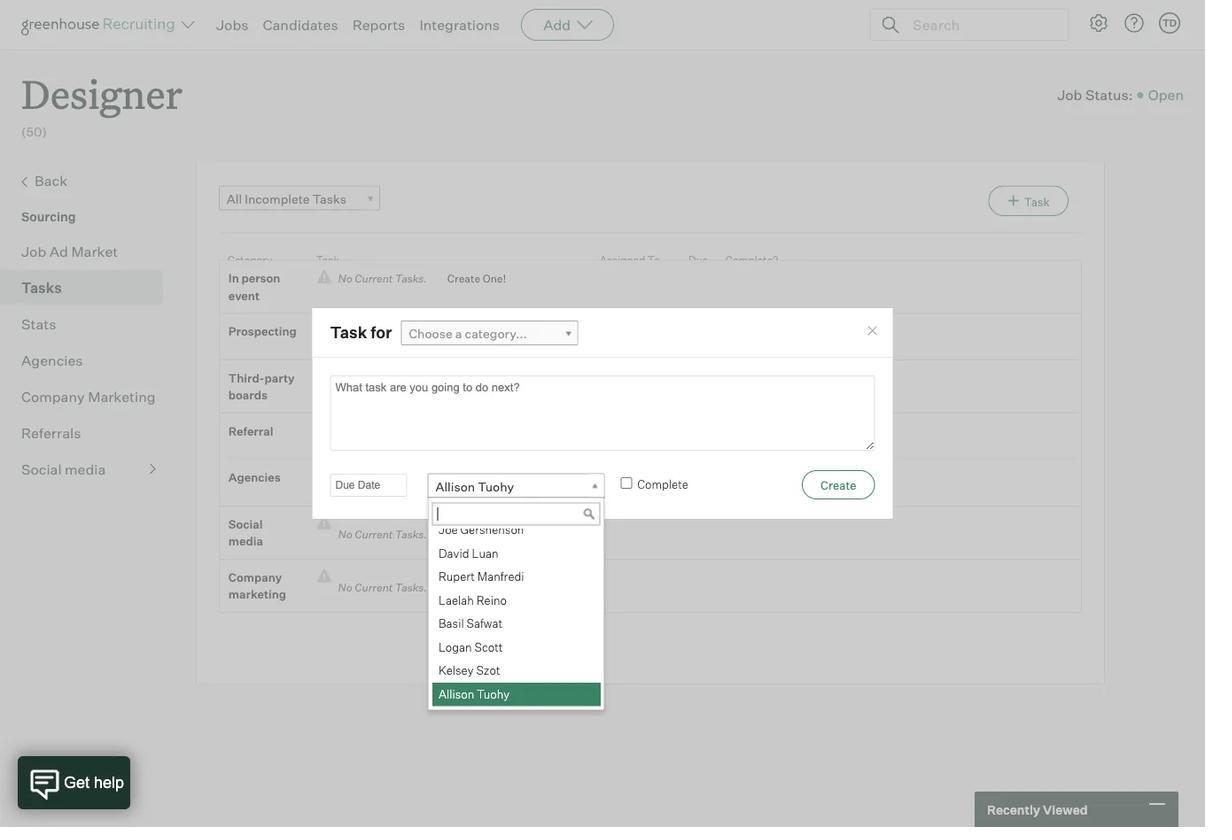 Task type: locate. For each thing, give the bounding box(es) containing it.
tasks link
[[21, 277, 156, 298]]

rupert manfredi
[[438, 570, 524, 584]]

job left ad
[[21, 243, 46, 260]]

task for dialog
[[312, 308, 894, 520]]

1 vertical spatial social
[[228, 517, 263, 532]]

0 horizontal spatial company
[[21, 388, 85, 406]]

3 tasks. from the top
[[395, 382, 427, 395]]

3 current from the top
[[355, 382, 393, 395]]

0 horizontal spatial social
[[21, 461, 62, 478]]

current for company marketing
[[355, 582, 393, 595]]

close image
[[866, 324, 880, 338]]

current for agencies
[[355, 482, 393, 495]]

choose a category... link
[[401, 321, 578, 346]]

social media down referrals
[[21, 461, 106, 478]]

6 create one! link from the top
[[434, 580, 506, 597]]

2 no current tasks. from the top
[[331, 336, 434, 349]]

0 horizontal spatial social media
[[21, 461, 106, 478]]

1 vertical spatial tuohy
[[476, 687, 509, 702]]

joe
[[438, 523, 458, 537]]

None submit
[[802, 470, 875, 500]]

scott
[[474, 640, 503, 655]]

1 no from the top
[[338, 272, 352, 285]]

create one! link
[[434, 270, 506, 287], [434, 334, 506, 351], [434, 380, 506, 398], [434, 480, 506, 497], [434, 527, 506, 544], [434, 580, 506, 597]]

choose
[[409, 326, 453, 341]]

no current tasks. for third-party boards
[[331, 382, 434, 395]]

1 vertical spatial agencies
[[228, 471, 281, 485]]

joe gershenson option
[[432, 519, 600, 542]]

tasks. for social media
[[395, 528, 427, 542]]

allison up joe
[[436, 479, 475, 495]]

laelah reino option
[[432, 589, 600, 613]]

None text field
[[432, 503, 600, 526]]

1 create one! link from the top
[[434, 270, 506, 287]]

agencies down the stats
[[21, 352, 83, 369]]

assigned to
[[600, 253, 660, 267]]

Due Date text field
[[330, 474, 407, 497]]

szot
[[476, 664, 500, 678]]

open
[[1148, 86, 1184, 104]]

logan scott
[[438, 640, 503, 655]]

1 vertical spatial company
[[228, 571, 282, 585]]

media inside 'social media' "link"
[[65, 461, 106, 478]]

market
[[71, 243, 118, 260]]

none submit inside task for dialog
[[802, 470, 875, 500]]

manfredi
[[477, 570, 524, 584]]

social
[[21, 461, 62, 478], [228, 517, 263, 532]]

luan
[[471, 546, 498, 561]]

category...
[[465, 326, 527, 341]]

0 vertical spatial job
[[1058, 86, 1083, 104]]

all incomplete tasks
[[227, 191, 347, 207]]

0 vertical spatial task
[[1024, 195, 1050, 209]]

Complete checkbox
[[621, 478, 632, 489]]

1 horizontal spatial media
[[228, 535, 263, 549]]

4 current from the top
[[355, 482, 393, 495]]

tasks. for prospecting
[[395, 336, 427, 349]]

1 horizontal spatial agencies
[[228, 471, 281, 485]]

3 no current tasks. from the top
[[331, 382, 434, 395]]

6 no current tasks. from the top
[[331, 582, 434, 595]]

company marketing
[[228, 571, 286, 602]]

3 create one! from the top
[[447, 382, 506, 395]]

4 one! from the top
[[483, 482, 506, 495]]

1 vertical spatial social media
[[228, 517, 263, 549]]

social media link
[[21, 459, 156, 480]]

media down the referrals link
[[65, 461, 106, 478]]

tasks. for in person event
[[395, 272, 427, 285]]

create one! for party
[[447, 382, 506, 395]]

all incomplete tasks link
[[219, 186, 380, 212]]

1 one! from the top
[[483, 272, 506, 285]]

td button
[[1159, 12, 1181, 34]]

0 horizontal spatial tasks
[[21, 279, 62, 297]]

job status:
[[1058, 86, 1133, 104]]

current
[[355, 272, 393, 285], [355, 336, 393, 349], [355, 382, 393, 395], [355, 482, 393, 495], [355, 528, 393, 542], [355, 582, 393, 595]]

social up company marketing
[[228, 517, 263, 532]]

for
[[371, 323, 392, 343]]

1 create from the top
[[447, 272, 480, 285]]

task
[[1024, 195, 1050, 209], [316, 253, 339, 267], [330, 323, 367, 343]]

1 vertical spatial allison
[[438, 687, 474, 702]]

tuohy inside task for dialog
[[478, 479, 514, 495]]

1 vertical spatial tasks
[[21, 279, 62, 297]]

tasks.
[[395, 272, 427, 285], [395, 336, 427, 349], [395, 382, 427, 395], [395, 482, 427, 495], [395, 528, 427, 542], [395, 582, 427, 595]]

allison tuohy inside task for dialog
[[436, 479, 514, 495]]

3 no from the top
[[338, 382, 352, 395]]

no current tasks. for social media
[[331, 528, 434, 542]]

0 vertical spatial media
[[65, 461, 106, 478]]

one!
[[483, 272, 506, 285], [483, 336, 506, 349], [483, 382, 506, 395], [483, 482, 506, 495], [483, 528, 506, 542], [483, 582, 506, 595]]

david luan option
[[432, 542, 600, 566]]

tuohy down szot
[[476, 687, 509, 702]]

person
[[241, 271, 280, 286]]

1 tasks. from the top
[[395, 272, 427, 285]]

greenhouse recruiting image
[[21, 14, 181, 35]]

6 current from the top
[[355, 582, 393, 595]]

designer link
[[21, 50, 183, 123]]

job left status:
[[1058, 86, 1083, 104]]

logan
[[438, 640, 472, 655]]

5 one! from the top
[[483, 528, 506, 542]]

no current tasks. for prospecting
[[331, 336, 434, 349]]

agencies
[[21, 352, 83, 369], [228, 471, 281, 485]]

reports
[[352, 16, 405, 34]]

david luan
[[438, 546, 498, 561]]

td
[[1163, 17, 1177, 29]]

company inside company marketing link
[[21, 388, 85, 406]]

5 current from the top
[[355, 528, 393, 542]]

agencies down referral
[[228, 471, 281, 485]]

0 vertical spatial social
[[21, 461, 62, 478]]

candidates link
[[263, 16, 338, 34]]

6 create from the top
[[447, 582, 480, 595]]

current for in person event
[[355, 272, 393, 285]]

media up company marketing
[[228, 535, 263, 549]]

5 no current tasks. from the top
[[331, 528, 434, 542]]

5 create one! from the top
[[447, 528, 506, 542]]

configure image
[[1088, 12, 1110, 34]]

0 vertical spatial tuohy
[[478, 479, 514, 495]]

0 horizontal spatial agencies
[[21, 352, 83, 369]]

0 vertical spatial social media
[[21, 461, 106, 478]]

create
[[447, 272, 480, 285], [447, 336, 480, 349], [447, 382, 480, 395], [447, 482, 480, 495], [447, 528, 480, 542], [447, 582, 480, 595]]

current for social media
[[355, 528, 393, 542]]

add button
[[521, 9, 614, 41]]

ad
[[49, 243, 68, 260]]

social inside "link"
[[21, 461, 62, 478]]

allison inside option
[[438, 687, 474, 702]]

list box
[[429, 519, 600, 707]]

kelsey szot
[[438, 664, 500, 678]]

allison tuohy up joe gershenson
[[436, 479, 514, 495]]

integrations
[[420, 16, 500, 34]]

1 create one! from the top
[[447, 272, 506, 285]]

4 no current tasks. from the top
[[331, 482, 434, 495]]

reports link
[[352, 16, 405, 34]]

1 current from the top
[[355, 272, 393, 285]]

1 vertical spatial allison tuohy
[[438, 687, 509, 702]]

safwat
[[466, 617, 502, 631]]

3 one! from the top
[[483, 382, 506, 395]]

1 horizontal spatial social
[[228, 517, 263, 532]]

job ad market
[[21, 243, 118, 260]]

no current tasks.
[[331, 272, 434, 285], [331, 336, 434, 349], [331, 382, 434, 395], [331, 482, 434, 495], [331, 528, 434, 542], [331, 582, 434, 595]]

allison down the kelsey
[[438, 687, 474, 702]]

1 horizontal spatial social media
[[228, 517, 263, 549]]

logan scott option
[[432, 636, 600, 660]]

tasks. for third-party boards
[[395, 382, 427, 395]]

0 vertical spatial allison tuohy
[[436, 479, 514, 495]]

task for task
[[316, 253, 339, 267]]

0 vertical spatial tasks
[[313, 191, 347, 207]]

6 no from the top
[[338, 582, 352, 595]]

5 tasks. from the top
[[395, 528, 427, 542]]

4 tasks. from the top
[[395, 482, 427, 495]]

2 tasks. from the top
[[395, 336, 427, 349]]

0 vertical spatial company
[[21, 388, 85, 406]]

1 vertical spatial media
[[228, 535, 263, 549]]

allison tuohy down kelsey szot
[[438, 687, 509, 702]]

create one!
[[447, 272, 506, 285], [447, 336, 506, 349], [447, 382, 506, 395], [447, 482, 506, 495], [447, 528, 506, 542], [447, 582, 506, 595]]

social inside the social media
[[228, 517, 263, 532]]

marketing
[[228, 588, 286, 602]]

0 vertical spatial allison
[[436, 479, 475, 495]]

allison
[[436, 479, 475, 495], [438, 687, 474, 702]]

agencies link
[[21, 350, 156, 371]]

laelah
[[438, 593, 474, 608]]

1 no current tasks. from the top
[[331, 272, 434, 285]]

2 no from the top
[[338, 336, 352, 349]]

in person event
[[228, 271, 280, 303]]

company for company marketing
[[228, 571, 282, 585]]

social down referrals
[[21, 461, 62, 478]]

allison tuohy
[[436, 479, 514, 495], [438, 687, 509, 702]]

a
[[455, 326, 462, 341]]

1 horizontal spatial company
[[228, 571, 282, 585]]

0 horizontal spatial media
[[65, 461, 106, 478]]

allison inside task for dialog
[[436, 479, 475, 495]]

1 vertical spatial task
[[316, 253, 339, 267]]

tuohy inside option
[[476, 687, 509, 702]]

td button
[[1156, 9, 1184, 37]]

2 current from the top
[[355, 336, 393, 349]]

no current tasks. for company marketing
[[331, 582, 434, 595]]

4 no from the top
[[338, 482, 352, 495]]

no
[[338, 272, 352, 285], [338, 336, 352, 349], [338, 382, 352, 395], [338, 482, 352, 495], [338, 528, 352, 542], [338, 582, 352, 595]]

job for job ad market
[[21, 243, 46, 260]]

create one! for person
[[447, 272, 506, 285]]

referral
[[228, 424, 273, 438]]

6 create one! from the top
[[447, 582, 506, 595]]

basil safwat option
[[432, 613, 600, 636]]

tasks up the stats
[[21, 279, 62, 297]]

6 tasks. from the top
[[395, 582, 427, 595]]

6 one! from the top
[[483, 582, 506, 595]]

tasks
[[313, 191, 347, 207], [21, 279, 62, 297]]

third-
[[228, 371, 265, 385]]

tasks right incomplete
[[313, 191, 347, 207]]

2 vertical spatial task
[[330, 323, 367, 343]]

recently viewed
[[987, 802, 1088, 818]]

4 create one! link from the top
[[434, 480, 506, 497]]

social media up company marketing
[[228, 517, 263, 549]]

integrations link
[[420, 16, 500, 34]]

0 vertical spatial agencies
[[21, 352, 83, 369]]

company up referrals
[[21, 388, 85, 406]]

0 horizontal spatial job
[[21, 243, 46, 260]]

1 vertical spatial job
[[21, 243, 46, 260]]

company inside company marketing
[[228, 571, 282, 585]]

3 create from the top
[[447, 382, 480, 395]]

incomplete
[[245, 191, 310, 207]]

1 horizontal spatial job
[[1058, 86, 1083, 104]]

boards
[[228, 388, 268, 403]]

one! for person
[[483, 272, 506, 285]]

tuohy up gershenson
[[478, 479, 514, 495]]

5 no from the top
[[338, 528, 352, 542]]

5 create one! link from the top
[[434, 527, 506, 544]]

What task are you going to do next? text field
[[330, 376, 875, 451]]

company for company marketing
[[21, 388, 85, 406]]

3 create one! link from the top
[[434, 380, 506, 398]]

allison tuohy link
[[428, 474, 605, 499]]

5 create from the top
[[447, 528, 480, 542]]

company up marketing
[[228, 571, 282, 585]]

company
[[21, 388, 85, 406], [228, 571, 282, 585]]

job
[[1058, 86, 1083, 104], [21, 243, 46, 260]]

company marketing
[[21, 388, 156, 406]]

no for in person event
[[338, 272, 352, 285]]

no for social media
[[338, 528, 352, 542]]



Task type: vqa. For each thing, say whether or not it's contained in the screenshot.
Last name *
no



Task type: describe. For each thing, give the bounding box(es) containing it.
add
[[543, 16, 571, 34]]

no current tasks. for in person event
[[331, 272, 434, 285]]

rupert
[[438, 570, 475, 584]]

choose a category...
[[409, 326, 527, 341]]

task for sourcing
[[1024, 195, 1050, 209]]

assigned
[[600, 253, 645, 267]]

allison tuohy option
[[432, 683, 600, 707]]

4 create one! from the top
[[447, 482, 506, 495]]

create one! for media
[[447, 528, 506, 542]]

referrals
[[21, 424, 81, 442]]

tasks. for company marketing
[[395, 582, 427, 595]]

job for job status:
[[1058, 86, 1083, 104]]

viewed
[[1043, 802, 1088, 818]]

back
[[35, 172, 68, 189]]

one! for party
[[483, 382, 506, 395]]

basil safwat
[[438, 617, 502, 631]]

complete?
[[726, 253, 779, 267]]

david
[[438, 546, 469, 561]]

status:
[[1086, 86, 1133, 104]]

2 create one! link from the top
[[434, 334, 506, 351]]

prospecting
[[228, 325, 297, 339]]

referrals link
[[21, 422, 156, 444]]

2 one! from the top
[[483, 336, 506, 349]]

create one! for marketing
[[447, 582, 506, 595]]

one! for marketing
[[483, 582, 506, 595]]

to
[[648, 253, 660, 267]]

job ad market link
[[21, 241, 156, 262]]

current for third-party boards
[[355, 382, 393, 395]]

task for
[[330, 323, 392, 343]]

stats
[[21, 315, 56, 333]]

reino
[[476, 593, 506, 608]]

all
[[227, 191, 242, 207]]

designer (50)
[[21, 67, 183, 140]]

2 create one! from the top
[[447, 336, 506, 349]]

basil
[[438, 617, 464, 631]]

list box containing joe gershenson
[[429, 519, 600, 707]]

sourcing
[[21, 209, 76, 224]]

no current tasks. for agencies
[[331, 482, 434, 495]]

in
[[228, 271, 239, 286]]

create for party
[[447, 382, 480, 395]]

rupert manfredi option
[[432, 566, 600, 589]]

kelsey szot option
[[432, 660, 600, 683]]

agencies inside agencies link
[[21, 352, 83, 369]]

candidates
[[263, 16, 338, 34]]

joe gershenson
[[438, 523, 524, 537]]

4 create from the top
[[447, 482, 480, 495]]

no for company marketing
[[338, 582, 352, 595]]

designer
[[21, 67, 183, 120]]

create one! link for party
[[434, 380, 506, 398]]

no for third-party boards
[[338, 382, 352, 395]]

(50)
[[21, 124, 47, 140]]

create one! link for person
[[434, 270, 506, 287]]

no for prospecting
[[338, 336, 352, 349]]

complete
[[637, 478, 689, 492]]

social media inside 'social media' "link"
[[21, 461, 106, 478]]

event
[[228, 289, 260, 303]]

laelah reino
[[438, 593, 506, 608]]

create one! link for marketing
[[434, 580, 506, 597]]

create for media
[[447, 528, 480, 542]]

category
[[228, 253, 272, 267]]

marketing
[[88, 388, 156, 406]]

party
[[265, 371, 295, 385]]

tasks. for agencies
[[395, 482, 427, 495]]

no for agencies
[[338, 482, 352, 495]]

create for marketing
[[447, 582, 480, 595]]

one! for media
[[483, 528, 506, 542]]

kelsey
[[438, 664, 473, 678]]

due
[[688, 253, 708, 267]]

allison tuohy inside option
[[438, 687, 509, 702]]

1 horizontal spatial tasks
[[313, 191, 347, 207]]

company marketing link
[[21, 386, 156, 407]]

create one! link for media
[[434, 527, 506, 544]]

stats link
[[21, 313, 156, 335]]

task inside dialog
[[330, 323, 367, 343]]

gershenson
[[460, 523, 524, 537]]

back link
[[21, 170, 156, 193]]

jobs link
[[216, 16, 249, 34]]

current for prospecting
[[355, 336, 393, 349]]

third-party boards
[[228, 371, 295, 403]]

create for person
[[447, 272, 480, 285]]

jobs
[[216, 16, 249, 34]]

recently
[[987, 802, 1041, 818]]

Search text field
[[908, 12, 1052, 38]]

2 create from the top
[[447, 336, 480, 349]]



